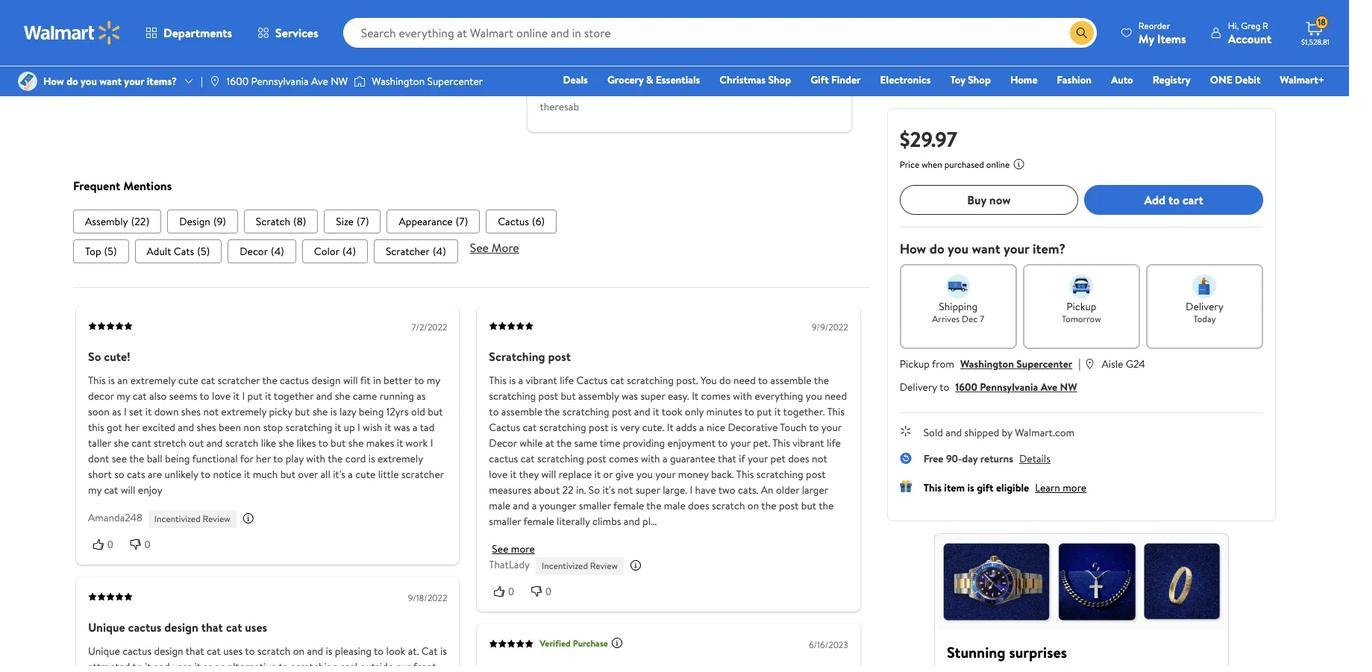 Task type: describe. For each thing, give the bounding box(es) containing it.
1 horizontal spatial vibrant
[[793, 436, 825, 451]]

0 vertical spatial super
[[641, 389, 666, 404]]

dont
[[88, 452, 109, 467]]

do inside this is a vibrant life cactus cat scratching post. you do need to assemble the scratching post but assembly was super easy. it comes with everything you need to assemble the scratching post and it took only minutes to put it together. this cactus cat scratching post is very cute. it adds a nice decorative touch to your decor while at the same time providing enjoyment to your pet. this vibrant life cactus cat scratching post comes with a guarantee that if your pet does not love it they will replace it or give you your money back. this scratching post measures about 22 in. so it's not super large. i have two cats. an older larger male and a younger smaller female the male does scratch on the post but the smaller female literally climbs and pl...
[[720, 373, 731, 388]]

want for items?
[[99, 74, 122, 89]]

it right wish
[[385, 420, 391, 435]]

it right "set"
[[145, 405, 152, 420]]

22
[[563, 483, 574, 498]]

0 vertical spatial it.
[[642, 24, 650, 39]]

review for so cute!
[[203, 513, 230, 526]]

incentivized for scratching post
[[542, 560, 588, 573]]

to up everything
[[759, 373, 768, 388]]

easy.
[[668, 389, 690, 404]]

was inside this is an extremely cute cat scratcher the cactus design will fit in better to my decor my cat also seems to love it i put it together and she came running as soon as i set it down shes not extremely picky but she is lazy being 12yrs old but this got her excited and shes been non stop scratching it up i wish it was a tad taller she cant stretch out and scratch like she likes to but she makes it work i dont see the ball being functional for her to play with the cord is extremely short so cats are unlikely to notice it much but over all it's a cute little scratcher my cat will enjoy
[[394, 420, 410, 435]]

see for see more
[[492, 542, 509, 557]]

amanda248
[[88, 511, 142, 526]]

scratching inside this is an extremely cute cat scratcher the cactus design will fit in better to my decor my cat also seems to love it i put it together and she came running as soon as i set it down shes not extremely picky but she is lazy being 12yrs old but this got her excited and shes been non stop scratching it up i wish it was a tad taller she cant stretch out and scratch like she likes to but she makes it work i dont see the ball being functional for her to play with the cord is extremely short so cats are unlikely to notice it much but over all it's a cute little scratcher my cat will enjoy
[[286, 420, 333, 435]]

post up very
[[612, 405, 632, 420]]

excited
[[142, 420, 175, 435]]

reorder my items
[[1139, 19, 1187, 47]]

0 horizontal spatial life
[[560, 373, 574, 388]]

is up decor
[[108, 373, 115, 388]]

to right better
[[415, 373, 424, 388]]

climbs
[[593, 514, 622, 529]]

to down together.
[[810, 420, 819, 435]]

it down "unique cactus design that cat uses"
[[195, 660, 201, 667]]

0 horizontal spatial uses
[[173, 660, 192, 667]]

in.
[[576, 483, 587, 498]]

thatlady
[[489, 558, 530, 573]]

the up together
[[262, 373, 278, 388]]

Walmart Site-Wide search field
[[343, 18, 1097, 48]]

but down the play
[[280, 467, 296, 482]]

0 vertical spatial 1600
[[227, 74, 249, 89]]

very
[[621, 420, 640, 435]]

0 horizontal spatial being
[[165, 452, 190, 467]]

1 vertical spatial |
[[1079, 355, 1081, 372]]

home
[[1011, 72, 1038, 87]]

put inside this is an extremely cute cat scratcher the cactus design will fit in better to my decor my cat also seems to love it i put it together and she came running as soon as i set it down shes not extremely picky but she is lazy being 12yrs old but this got her excited and shes been non stop scratching it up i wish it was a tad taller she cant stretch out and scratch like she likes to but she makes it work i dont see the ball being functional for her to play with the cord is extremely short so cats are unlikely to notice it much but over all it's a cute little scratcher my cat will enjoy
[[248, 389, 263, 404]]

0 horizontal spatial comes
[[609, 452, 639, 467]]

decor inside this is a vibrant life cactus cat scratching post. you do need to assemble the scratching post but assembly was super easy. it comes with everything you need to assemble the scratching post and it took only minutes to put it together. this cactus cat scratching post is very cute. it adds a nice decorative touch to your decor while at the same time providing enjoyment to your pet. this vibrant life cactus cat scratching post comes with a guarantee that if your pet does not love it they will replace it or give you your money back. this scratching post measures about 22 in. so it's not super large. i have two cats. an older larger male and a younger smaller female the male does scratch on the post but the smaller female literally climbs and pl...
[[489, 436, 517, 451]]

washington supercenter
[[372, 74, 483, 89]]

with inside mine is not at all as pictued. it's just one tall cactus. kept it anyway but my cat doesnt use it. its too light, not weighted at all on the bottom so it tips over any time she has tried to use it. now she is too scared to use it. maybe would be ok with a small kitten. not made for an adult cat
[[720, 56, 739, 71]]

will inside this is a vibrant life cactus cat scratching post. you do need to assemble the scratching post but assembly was super easy. it comes with everything you need to assemble the scratching post and it took only minutes to put it together. this cactus cat scratching post is very cute. it adds a nice decorative touch to your decor while at the same time providing enjoyment to your pet. this vibrant life cactus cat scratching post comes with a guarantee that if your pet does not love it they will replace it or give you your money back. this scratching post measures about 22 in. so it's not super large. i have two cats. an older larger male and a younger smaller female the male does scratch on the post but the smaller female literally climbs and pl...
[[542, 467, 556, 482]]

1 vertical spatial pennsylvania
[[980, 380, 1039, 395]]

scratch inside this is a vibrant life cactus cat scratching post. you do need to assemble the scratching post but assembly was super easy. it comes with everything you need to assemble the scratching post and it took only minutes to put it together. this cactus cat scratching post is very cute. it adds a nice decorative touch to your decor while at the same time providing enjoyment to your pet. this vibrant life cactus cat scratching post comes with a guarantee that if your pet does not love it they will replace it or give you your money back. this scratching post measures about 22 in. so it's not super large. i have two cats. an older larger male and a younger smaller female the male does scratch on the post but the smaller female literally climbs and pl...
[[712, 499, 746, 514]]

you right give
[[637, 467, 653, 482]]

scared
[[558, 56, 588, 71]]

0 down amanda248
[[108, 539, 113, 551]]

christmas
[[720, 72, 766, 87]]

from
[[933, 357, 955, 372]]

0 vertical spatial it
[[692, 389, 699, 404]]

the left 'same'
[[557, 436, 572, 451]]

scratching up easy.
[[627, 373, 674, 388]]

list item containing assembly
[[73, 210, 161, 234]]

taller
[[88, 436, 111, 451]]

0 horizontal spatial too
[[540, 56, 556, 71]]

your up if
[[731, 436, 751, 451]]

0 vertical spatial will
[[343, 373, 358, 388]]

auto link
[[1105, 72, 1141, 88]]

6/16/2023
[[809, 639, 849, 651]]

list item containing scratch
[[244, 210, 318, 234]]

to down nice
[[718, 436, 728, 451]]

shipped
[[965, 426, 1000, 441]]

cat up 'out'
[[201, 373, 215, 388]]

this inside this is an extremely cute cat scratcher the cactus design will fit in better to my decor my cat also seems to love it i put it together and she came running as soon as i set it down shes not extremely picky but she is lazy being 12yrs old but this got her excited and shes been non stop scratching it up i wish it was a tad taller she cant stretch out and scratch like she likes to but she makes it work i dont see the ball being functional for her to play with the cord is extremely short so cats are unlikely to notice it much but over all it's a cute little scratcher my cat will enjoy
[[88, 420, 104, 435]]

your right if
[[748, 452, 768, 467]]

was inside this is a vibrant life cactus cat scratching post. you do need to assemble the scratching post but assembly was super easy. it comes with everything you need to assemble the scratching post and it took only minutes to put it together. this cactus cat scratching post is very cute. it adds a nice decorative touch to your decor while at the same time providing enjoyment to your pet. this vibrant life cactus cat scratching post comes with a guarantee that if your pet does not love it they will replace it or give you your money back. this scratching post measures about 22 in. so it's not super large. i have two cats. an older larger male and a younger smaller female the male does scratch on the post but the smaller female literally climbs and pl...
[[622, 389, 638, 404]]

have
[[696, 483, 717, 498]]

time inside mine is not at all as pictued. it's just one tall cactus. kept it anyway but my cat doesnt use it. its too light, not weighted at all on the bottom so it tips over any time she has tried to use it. now she is too scared to use it. maybe would be ok with a small kitten. not made for an adult cat
[[657, 40, 677, 55]]

wish
[[363, 420, 383, 435]]

2 male from the left
[[664, 499, 686, 514]]

to down functional
[[201, 467, 211, 482]]

want for item?
[[972, 240, 1001, 258]]

has
[[698, 40, 713, 55]]

purchased
[[945, 158, 985, 171]]

free 90-day returns details
[[924, 452, 1051, 467]]

see more
[[492, 542, 535, 557]]

search icon image
[[1077, 27, 1088, 39]]

color (4)
[[314, 244, 356, 259]]

to up outside
[[374, 644, 384, 659]]

to up alternative
[[245, 644, 255, 659]]

list item containing appearance
[[387, 210, 480, 234]]

to down "from"
[[940, 380, 950, 395]]

it right kept
[[791, 9, 798, 23]]

0 horizontal spatial use
[[602, 56, 618, 71]]

0 up verified
[[546, 586, 552, 598]]

my cat is in love with this
[[103, 9, 215, 23]]

it left much
[[244, 467, 250, 482]]

is left gift
[[968, 481, 975, 496]]

0 vertical spatial does
[[789, 452, 810, 467]]

is left pleasing
[[326, 644, 333, 659]]

1 horizontal spatial ave
[[1041, 380, 1058, 395]]

list item containing adult cats
[[135, 240, 222, 264]]

0 horizontal spatial extremely
[[130, 373, 176, 388]]

sold
[[924, 426, 944, 441]]

she up lazy
[[335, 389, 350, 404]]

cute!
[[104, 349, 131, 365]]

seems
[[169, 389, 197, 404]]

2 horizontal spatial extremely
[[378, 452, 423, 467]]

1 vertical spatial all
[[782, 24, 792, 39]]

the left cord
[[328, 452, 343, 467]]

the down larger
[[819, 499, 834, 514]]

toy shop link
[[944, 72, 998, 88]]

maybe
[[631, 56, 661, 71]]

the up pl...
[[647, 499, 662, 514]]

0 horizontal spatial in
[[145, 9, 153, 23]]

stop
[[263, 420, 283, 435]]

color
[[314, 244, 340, 259]]

it left work
[[397, 436, 403, 451]]

one debit
[[1211, 72, 1261, 87]]

back.
[[712, 467, 735, 482]]

0 horizontal spatial more
[[511, 542, 535, 557]]

0 vertical spatial smaller
[[579, 499, 611, 514]]

kept
[[769, 9, 789, 23]]

0 horizontal spatial |
[[201, 74, 203, 89]]

90-
[[947, 452, 963, 467]]

purchase
[[573, 638, 609, 650]]

see
[[112, 452, 127, 467]]

price
[[900, 158, 920, 171]]

and right together
[[316, 389, 333, 404]]

(4) for decor (4)
[[271, 244, 284, 259]]

walmart+ link
[[1274, 72, 1332, 88]]

list containing assembly
[[73, 210, 870, 234]]

incentivized review information image for post
[[630, 560, 642, 572]]

and left pleasing
[[307, 644, 323, 659]]

now inside mine is not at all as pictued. it's just one tall cactus. kept it anyway but my cat doesnt use it. its too light, not weighted at all on the bottom so it tips over any time she has tried to use it. now she is too scared to use it. maybe would be ok with a small kitten. not made for an adult cat
[[780, 40, 799, 55]]

at.
[[408, 644, 419, 659]]

0 vertical spatial love
[[156, 9, 174, 23]]

old
[[411, 405, 426, 420]]

1 vertical spatial it
[[667, 420, 674, 435]]

any
[[639, 40, 655, 55]]

1600 pennsylvania ave nw button
[[956, 380, 1078, 395]]

1 vertical spatial cactus
[[577, 373, 608, 388]]

1 vertical spatial assemble
[[502, 405, 543, 420]]

it up picky
[[265, 389, 272, 404]]

i left "set"
[[124, 405, 127, 420]]

cat up alternative
[[226, 619, 242, 636]]

only
[[685, 405, 704, 420]]

scratching post
[[489, 349, 571, 365]]

returns
[[981, 452, 1014, 467]]

short
[[88, 467, 112, 482]]

washington inside pickup from washington supercenter |
[[961, 357, 1015, 372]]

1 vertical spatial super
[[636, 483, 661, 498]]

1 horizontal spatial this
[[199, 9, 215, 23]]

on inside unique cactus design that cat uses to scratch on and is  pleasing to look at.   cat is attracted to it and uses it as an alternative to scratching   seal outside our fron
[[293, 644, 305, 659]]

cat down short
[[104, 483, 118, 498]]

details button
[[1020, 452, 1051, 467]]

for inside this is an extremely cute cat scratcher the cactus design will fit in better to my decor my cat also seems to love it i put it together and she came running as soon as i set it down shes not extremely picky but she is lazy being 12yrs old but this got her excited and shes been non stop scratching it up i wish it was a tad taller she cant stretch out and scratch like she likes to but she makes it work i dont see the ball being functional for her to play with the cord is extremely short so cats are unlikely to notice it much but over all it's a cute little scratcher my cat will enjoy
[[240, 452, 254, 467]]

1 vertical spatial 1600
[[956, 380, 978, 395]]

account
[[1229, 30, 1272, 47]]

0 vertical spatial cute
[[178, 373, 199, 388]]

cat up "set"
[[133, 389, 147, 404]]

0 vertical spatial at
[[592, 9, 601, 23]]

0 horizontal spatial pennsylvania
[[251, 74, 309, 89]]

18
[[1318, 16, 1327, 29]]

2 vertical spatial cactus
[[489, 420, 521, 435]]

1 horizontal spatial female
[[614, 499, 644, 514]]

walmart image
[[24, 21, 121, 45]]

 image for washington
[[354, 74, 366, 89]]

the up together.
[[814, 373, 830, 388]]

bottom
[[540, 40, 574, 55]]

review for scratching post
[[590, 560, 618, 573]]

mine
[[540, 9, 562, 23]]

0 horizontal spatial vibrant
[[526, 373, 558, 388]]

1 horizontal spatial nw
[[1061, 380, 1078, 395]]

top (5)
[[85, 244, 117, 259]]

one
[[1211, 72, 1233, 87]]

but down together
[[295, 405, 310, 420]]

g24
[[1127, 357, 1146, 372]]

(7) for appearance (7)
[[456, 214, 468, 229]]

to right 'likes'
[[319, 436, 328, 451]]

my right better
[[427, 373, 440, 388]]

to down scratching
[[489, 405, 499, 420]]

notice
[[213, 467, 242, 482]]

and right sold
[[946, 426, 963, 441]]

but down up
[[331, 436, 346, 451]]

shop for toy shop
[[968, 72, 991, 87]]

greg
[[1242, 19, 1261, 32]]

post up 'same'
[[589, 420, 609, 435]]

0 vertical spatial shes
[[181, 405, 201, 420]]

post down 'same'
[[587, 452, 607, 467]]

replace
[[559, 467, 592, 482]]

gifting made easy image
[[900, 481, 912, 493]]

1 horizontal spatial need
[[825, 389, 848, 404]]

free
[[924, 452, 944, 467]]

0 horizontal spatial female
[[524, 514, 555, 529]]

scratch
[[256, 214, 291, 229]]

to left the play
[[273, 452, 283, 467]]

cat up they
[[521, 452, 535, 467]]

outside
[[360, 660, 393, 667]]

touch
[[780, 420, 807, 435]]

it right attracted
[[145, 660, 151, 667]]

by
[[1002, 426, 1013, 441]]

she left lazy
[[313, 405, 328, 420]]

this right together.
[[828, 405, 845, 420]]

literally
[[557, 514, 590, 529]]

incentivized for so cute!
[[154, 513, 201, 526]]

1 (5) from the left
[[104, 244, 117, 259]]

it's inside mine is not at all as pictued. it's just one tall cactus. kept it anyway but my cat doesnt use it. its too light, not weighted at all on the bottom so it tips over any time she has tried to use it. now she is too scared to use it. maybe would be ok with a small kitten. not made for an adult cat
[[666, 9, 679, 23]]

scratch inside unique cactus design that cat uses to scratch on and is  pleasing to look at.   cat is attracted to it and uses it as an alternative to scratching   seal outside our fron
[[257, 644, 291, 659]]

verified purchase information image
[[611, 637, 623, 649]]

not up larger
[[812, 452, 828, 467]]

and down "unique cactus design that cat uses"
[[154, 660, 170, 667]]

to right alternative
[[279, 660, 289, 667]]

over inside this is an extremely cute cat scratcher the cactus design will fit in better to my decor my cat also seems to love it i put it together and she came running as soon as i set it down shes not extremely picky but she is lazy being 12yrs old but this got her excited and shes been non stop scratching it up i wish it was a tad taller she cant stretch out and scratch like she likes to but she makes it work i dont see the ball being functional for her to play with the cord is extremely short so cats are unlikely to notice it much but over all it's a cute little scratcher my cat will enjoy
[[298, 467, 318, 482]]

scratching up 'same'
[[540, 420, 587, 435]]

(4) for color (4)
[[343, 244, 356, 259]]

1 vertical spatial smaller
[[489, 514, 521, 529]]

my down short
[[88, 483, 102, 498]]

kitten.
[[775, 56, 803, 71]]

1 vertical spatial does
[[688, 499, 710, 514]]

so inside this is a vibrant life cactus cat scratching post. you do need to assemble the scratching post but assembly was super easy. it comes with everything you need to assemble the scratching post and it took only minutes to put it together. this cactus cat scratching post is very cute. it adds a nice decorative touch to your decor while at the same time providing enjoyment to your pet. this vibrant life cactus cat scratching post comes with a guarantee that if your pet does not love it they will replace it or give you your money back. this scratching post measures about 22 in. so it's not super large. i have two cats. an older larger male and a younger smaller female the male does scratch on the post but the smaller female literally climbs and pl...
[[589, 483, 600, 498]]

0 vertical spatial her
[[125, 420, 140, 435]]

1 horizontal spatial all
[[603, 9, 613, 23]]

it left tips
[[589, 40, 596, 55]]

legal information image
[[1013, 158, 1025, 170]]

incentivized review for scratching post
[[542, 560, 618, 573]]

to down weighted
[[739, 40, 749, 55]]

two
[[719, 483, 736, 498]]

small
[[749, 56, 772, 71]]

unique cactus design that cat uses to scratch on and is  pleasing to look at.   cat is attracted to it and uses it as an alternative to scratching   seal outside our fron
[[88, 644, 447, 667]]

is right cord
[[369, 452, 375, 467]]

and left pl...
[[624, 514, 640, 529]]

with up departments
[[177, 9, 196, 23]]

not up gift
[[806, 56, 821, 71]]

this up pet
[[773, 436, 791, 451]]

this left item
[[924, 481, 942, 496]]

1 vertical spatial shes
[[197, 420, 216, 435]]

a down scratching
[[519, 373, 523, 388]]

0 vertical spatial need
[[734, 373, 756, 388]]

2 vertical spatial it.
[[620, 56, 629, 71]]

is right "walmart" image
[[136, 9, 143, 23]]

that for unique cactus design that cat uses to scratch on and is  pleasing to look at.   cat is attracted to it and uses it as an alternative to scratching   seal outside our fron
[[186, 644, 204, 659]]

made
[[540, 71, 565, 86]]

1 vertical spatial scratcher
[[402, 467, 444, 482]]

online
[[987, 158, 1010, 171]]

assembly
[[85, 214, 128, 229]]

the up cats
[[129, 452, 144, 467]]

not inside this is an extremely cute cat scratcher the cactus design will fit in better to my decor my cat also seems to love it i put it together and she came running as soon as i set it down shes not extremely picky but she is lazy being 12yrs old but this got her excited and shes been non stop scratching it up i wish it was a tad taller she cant stretch out and scratch like she likes to but she makes it work i dont see the ball being functional for her to play with the cord is extremely short so cats are unlikely to notice it much but over all it's a cute little scratcher my cat will enjoy
[[203, 405, 219, 420]]

0 down thatlady
[[509, 586, 515, 598]]

cord
[[346, 452, 366, 467]]

is right mine
[[565, 9, 571, 23]]

design
[[179, 214, 210, 229]]

to up "decorative"
[[745, 405, 755, 420]]

minutes
[[707, 405, 743, 420]]

set
[[129, 405, 143, 420]]

a down cord
[[348, 467, 353, 482]]

0 vertical spatial cactus
[[498, 214, 529, 229]]

design for unique cactus design that cat uses to scratch on and is  pleasing to look at.   cat is attracted to it and uses it as an alternative to scratching   seal outside our fron
[[154, 644, 183, 659]]

but right old
[[428, 405, 443, 420]]

you up intent image for shipping
[[948, 240, 969, 258]]

walmart.com
[[1016, 426, 1075, 441]]

as up old
[[417, 389, 426, 404]]

that inside this is a vibrant life cactus cat scratching post. you do need to assemble the scratching post but assembly was super easy. it comes with everything you need to assemble the scratching post and it took only minutes to put it together. this cactus cat scratching post is very cute. it adds a nice decorative touch to your decor while at the same time providing enjoyment to your pet. this vibrant life cactus cat scratching post comes with a guarantee that if your pet does not love it they will replace it or give you your money back. this scratching post measures about 22 in. so it's not super large. i have two cats. an older larger male and a younger smaller female the male does scratch on the post but the smaller female literally climbs and pl...
[[718, 452, 737, 467]]

about
[[534, 483, 560, 498]]

you down "walmart" image
[[81, 74, 97, 89]]

put inside this is a vibrant life cactus cat scratching post. you do need to assemble the scratching post but assembly was super easy. it comes with everything you need to assemble the scratching post and it took only minutes to put it together. this cactus cat scratching post is very cute. it adds a nice decorative touch to your decor while at the same time providing enjoyment to your pet. this vibrant life cactus cat scratching post comes with a guarantee that if your pet does not love it they will replace it or give you your money back. this scratching post measures about 22 in. so it's not super large. i have two cats. an older larger male and a younger smaller female the male does scratch on the post but the smaller female literally climbs and pl...
[[757, 405, 772, 420]]

i right up
[[358, 420, 360, 435]]

0 vertical spatial use
[[624, 24, 639, 39]]

it up "been"
[[233, 389, 240, 404]]

0 vertical spatial comes
[[701, 389, 731, 404]]

she up see
[[114, 436, 129, 451]]

1 vertical spatial life
[[827, 436, 841, 451]]

adult
[[596, 71, 619, 86]]

post down older
[[779, 499, 799, 514]]

list item containing decor
[[228, 240, 296, 264]]

incentivized review information image for cute!
[[242, 513, 254, 525]]

cats
[[174, 244, 194, 259]]

a left nice
[[700, 420, 705, 435]]

not right mine
[[574, 9, 589, 23]]

took
[[662, 405, 683, 420]]

1 vertical spatial her
[[256, 452, 271, 467]]

it left up
[[335, 420, 341, 435]]

delivery to 1600 pennsylvania ave nw
[[900, 380, 1078, 395]]

but left assembly
[[561, 389, 576, 404]]

1 vertical spatial cute
[[356, 467, 376, 482]]

this down scratching
[[489, 373, 507, 388]]

unique cactus design that cat uses
[[88, 619, 267, 636]]

as up got
[[112, 405, 121, 420]]

more
[[492, 240, 519, 256]]

your left the item?
[[1004, 240, 1030, 258]]

on inside this is a vibrant life cactus cat scratching post. you do need to assemble the scratching post but assembly was super easy. it comes with everything you need to assemble the scratching post and it took only minutes to put it together. this cactus cat scratching post is very cute. it adds a nice decorative touch to your decor while at the same time providing enjoyment to your pet. this vibrant life cactus cat scratching post comes with a guarantee that if your pet does not love it they will replace it or give you your money back. this scratching post measures about 22 in. so it's not super large. i have two cats. an older larger male and a younger smaller female the male does scratch on the post but the smaller female literally climbs and pl...
[[748, 499, 759, 514]]

adult
[[147, 244, 171, 259]]

cat inside unique cactus design that cat uses to scratch on and is  pleasing to look at.   cat is attracted to it and uses it as an alternative to scratching   seal outside our fron
[[207, 644, 221, 659]]

intent image for delivery image
[[1193, 275, 1217, 299]]

2 vertical spatial will
[[121, 483, 136, 498]]

2 horizontal spatial it.
[[769, 40, 777, 55]]

add to cart button
[[1085, 185, 1264, 215]]

when
[[922, 158, 943, 171]]

washington supercenter button
[[961, 357, 1073, 372]]



Task type: locate. For each thing, give the bounding box(es) containing it.
scratcher down work
[[402, 467, 444, 482]]

2 unique from the top
[[88, 644, 120, 659]]

item?
[[1033, 240, 1066, 258]]

0 vertical spatial female
[[614, 499, 644, 514]]

2 horizontal spatial use
[[751, 40, 766, 55]]

for
[[567, 71, 581, 86], [240, 452, 254, 467]]

0 horizontal spatial an
[[117, 373, 128, 388]]

this up departments
[[199, 9, 215, 23]]

cute down cord
[[356, 467, 376, 482]]

time inside this is a vibrant life cactus cat scratching post. you do need to assemble the scratching post but assembly was super easy. it comes with everything you need to assemble the scratching post and it took only minutes to put it together. this cactus cat scratching post is very cute. it adds a nice decorative touch to your decor while at the same time providing enjoyment to your pet. this vibrant life cactus cat scratching post comes with a guarantee that if your pet does not love it they will replace it or give you your money back. this scratching post measures about 22 in. so it's not super large. i have two cats. an older larger male and a younger smaller female the male does scratch on the post but the smaller female literally climbs and pl...
[[600, 436, 621, 451]]

pickup for pickup tomorrow
[[1067, 299, 1097, 314]]

0 horizontal spatial does
[[688, 499, 710, 514]]

over
[[617, 40, 637, 55], [298, 467, 318, 482]]

post up larger
[[806, 467, 826, 482]]

$29.97
[[900, 125, 958, 154]]

not down one
[[709, 24, 724, 39]]

0 horizontal spatial my
[[103, 9, 117, 23]]

see inside list
[[470, 240, 489, 256]]

2 (7) from the left
[[456, 214, 468, 229]]

uses up unique cactus design that cat uses to scratch on and is  pleasing to look at.   cat is attracted to it and uses it as an alternative to scratching   seal outside our fron
[[245, 619, 267, 636]]

an inside this is an extremely cute cat scratcher the cactus design will fit in better to my decor my cat also seems to love it i put it together and she came running as soon as i set it down shes not extremely picky but she is lazy being 12yrs old but this got her excited and shes been non stop scratching it up i wish it was a tad taller she cant stretch out and scratch like she likes to but she makes it work i dont see the ball being functional for her to play with the cord is extremely short so cats are unlikely to notice it much but over all it's a cute little scratcher my cat will enjoy
[[117, 373, 128, 388]]

they
[[519, 467, 539, 482]]

on inside mine is not at all as pictued. it's just one tall cactus. kept it anyway but my cat doesnt use it. its too light, not weighted at all on the bottom so it tips over any time she has tried to use it. now she is too scared to use it. maybe would be ok with a small kitten. not made for an adult cat
[[795, 24, 806, 39]]

0 vertical spatial so
[[88, 349, 101, 365]]

1 horizontal spatial supercenter
[[1017, 357, 1073, 372]]

1 vertical spatial use
[[751, 40, 766, 55]]

0 vertical spatial want
[[99, 74, 122, 89]]

cactus inside this is a vibrant life cactus cat scratching post. you do need to assemble the scratching post but assembly was super easy. it comes with everything you need to assemble the scratching post and it took only minutes to put it together. this cactus cat scratching post is very cute. it adds a nice decorative touch to your decor while at the same time providing enjoyment to your pet. this vibrant life cactus cat scratching post comes with a guarantee that if your pet does not love it they will replace it or give you your money back. this scratching post measures about 22 in. so it's not super large. i have two cats. an older larger male and a younger smaller female the male does scratch on the post but the smaller female literally climbs and pl...
[[489, 452, 518, 467]]

0 horizontal spatial was
[[394, 420, 410, 435]]

scratch inside this is an extremely cute cat scratcher the cactus design will fit in better to my decor my cat also seems to love it i put it together and she came running as soon as i set it down shes not extremely picky but she is lazy being 12yrs old but this got her excited and shes been non stop scratching it up i wish it was a tad taller she cant stretch out and scratch like she likes to but she makes it work i dont see the ball being functional for her to play with the cord is extremely short so cats are unlikely to notice it much but over all it's a cute little scratcher my cat will enjoy
[[225, 436, 259, 451]]

size
[[336, 214, 354, 229]]

2 (5) from the left
[[197, 244, 210, 259]]

1 unique from the top
[[88, 619, 125, 636]]

is left lazy
[[331, 405, 337, 420]]

a down providing
[[663, 452, 668, 467]]

0 horizontal spatial at
[[546, 436, 555, 451]]

supercenter inside pickup from washington supercenter |
[[1017, 357, 1073, 372]]

cactus inside unique cactus design that cat uses to scratch on and is  pleasing to look at.   cat is attracted to it and uses it as an alternative to scratching   seal outside our fron
[[123, 644, 152, 659]]

scratch up alternative
[[257, 644, 291, 659]]

to inside add to cart button
[[1169, 192, 1180, 208]]

is right cat
[[440, 644, 447, 659]]

1 horizontal spatial in
[[373, 373, 381, 388]]

adult cats (5)
[[147, 244, 210, 259]]

the down the anyway
[[809, 24, 824, 39]]

2 vertical spatial that
[[186, 644, 204, 659]]

an
[[583, 71, 594, 86], [117, 373, 128, 388], [215, 660, 226, 667]]

this up decor
[[88, 373, 106, 388]]

0 vertical spatial in
[[145, 9, 153, 23]]

0 horizontal spatial her
[[125, 420, 140, 435]]

was right assembly
[[622, 389, 638, 404]]

delivery
[[1186, 299, 1224, 314], [900, 380, 938, 395]]

need up together.
[[825, 389, 848, 404]]

see for see more
[[470, 240, 489, 256]]

in inside this is an extremely cute cat scratcher the cactus design will fit in better to my decor my cat also seems to love it i put it together and she came running as soon as i set it down shes not extremely picky but she is lazy being 12yrs old but this got her excited and shes been non stop scratching it up i wish it was a tad taller she cant stretch out and scratch like she likes to but she makes it work i dont see the ball being functional for her to play with the cord is extremely short so cats are unlikely to notice it much but over all it's a cute little scratcher my cat will enjoy
[[373, 373, 381, 388]]

learn more button
[[1036, 481, 1087, 496]]

0 vertical spatial uses
[[245, 619, 267, 636]]

list item containing design
[[167, 210, 238, 234]]

$1,528.81
[[1302, 37, 1330, 47]]

it. up small
[[769, 40, 777, 55]]

an inside mine is not at all as pictued. it's just one tall cactus. kept it anyway but my cat doesnt use it. its too light, not weighted at all on the bottom so it tips over any time she has tried to use it. now she is too scared to use it. maybe would be ok with a small kitten. not made for an adult cat
[[583, 71, 594, 86]]

0 vertical spatial how
[[43, 74, 64, 89]]

for up much
[[240, 452, 254, 467]]

2 horizontal spatial will
[[542, 467, 556, 482]]

shes down seems
[[181, 405, 201, 420]]

registry link
[[1147, 72, 1198, 88]]

do for how do you want your items?
[[67, 74, 78, 89]]

she up cord
[[349, 436, 364, 451]]

shop for christmas shop
[[769, 72, 792, 87]]

1 vertical spatial delivery
[[900, 380, 938, 395]]

item
[[945, 481, 966, 496]]

0 vertical spatial this
[[199, 9, 215, 23]]

1 horizontal spatial smaller
[[579, 499, 611, 514]]

it's inside this is an extremely cute cat scratcher the cactus design will fit in better to my decor my cat also seems to love it i put it together and she came running as soon as i set it down shes not extremely picky but she is lazy being 12yrs old but this got her excited and shes been non stop scratching it up i wish it was a tad taller she cant stretch out and scratch like she likes to but she makes it work i dont see the ball being functional for her to play with the cord is extremely short so cats are unlikely to notice it much but over all it's a cute little scratcher my cat will enjoy
[[333, 467, 346, 482]]

| left "aisle"
[[1079, 355, 1081, 372]]

0 vertical spatial do
[[67, 74, 78, 89]]

for inside mine is not at all as pictued. it's just one tall cactus. kept it anyway but my cat doesnt use it. its too light, not weighted at all on the bottom so it tips over any time she has tried to use it. now she is too scared to use it. maybe would be ok with a small kitten. not made for an adult cat
[[567, 71, 581, 86]]

or
[[604, 467, 613, 482]]

7/2/2022
[[412, 321, 447, 334]]

this down soon
[[88, 420, 104, 435]]

measures
[[489, 483, 532, 498]]

9/18/2022
[[408, 592, 447, 604]]

2 vertical spatial use
[[602, 56, 618, 71]]

list item containing top
[[73, 240, 129, 264]]

0 horizontal spatial cute
[[178, 373, 199, 388]]

together.
[[784, 405, 825, 420]]

1 shop from the left
[[769, 72, 792, 87]]

cute up seems
[[178, 373, 199, 388]]

list item down size on the top left of the page
[[302, 240, 368, 264]]

everything
[[755, 389, 804, 404]]

this is an extremely cute cat scratcher the cactus design will fit in better to my decor my cat also seems to love it i put it together and she came running as soon as i set it down shes not extremely picky but she is lazy being 12yrs old but this got her excited and shes been non stop scratching it up i wish it was a tad taller she cant stretch out and scratch like she likes to but she makes it work i dont see the ball being functional for her to play with the cord is extremely short so cats are unlikely to notice it much but over all it's a cute little scratcher my cat will enjoy
[[88, 373, 444, 498]]

put up "decorative"
[[757, 405, 772, 420]]

0 vertical spatial washington
[[372, 74, 425, 89]]

your down together.
[[822, 420, 842, 435]]

grocery & essentials
[[608, 72, 701, 87]]

essentials
[[656, 72, 701, 87]]

scratching down scratching
[[489, 389, 536, 404]]

ok
[[707, 56, 718, 71]]

that inside unique cactus design that cat uses to scratch on and is  pleasing to look at.   cat is attracted to it and uses it as an alternative to scratching   seal outside our fron
[[186, 644, 204, 659]]

design
[[312, 373, 341, 388], [164, 619, 199, 636], [154, 644, 183, 659]]

being
[[359, 405, 384, 420], [165, 452, 190, 467]]

over left any at the top left
[[617, 40, 637, 55]]

tall
[[719, 9, 733, 23]]

1 horizontal spatial pennsylvania
[[980, 380, 1039, 395]]

it's inside this is a vibrant life cactus cat scratching post. you do need to assemble the scratching post but assembly was super easy. it comes with everything you need to assemble the scratching post and it took only minutes to put it together. this cactus cat scratching post is very cute. it adds a nice decorative touch to your decor while at the same time providing enjoyment to your pet. this vibrant life cactus cat scratching post comes with a guarantee that if your pet does not love it they will replace it or give you your money back. this scratching post measures about 22 in. so it's not super large. i have two cats. an older larger male and a younger smaller female the male does scratch on the post but the smaller female literally climbs and pl...
[[603, 483, 615, 498]]

1 horizontal spatial (5)
[[197, 244, 210, 259]]

2 horizontal spatial on
[[795, 24, 806, 39]]

christmas shop link
[[713, 72, 798, 88]]

but inside mine is not at all as pictued. it's just one tall cactus. kept it anyway but my cat doesnt use it. its too light, not weighted at all on the bottom so it tips over any time she has tried to use it. now she is too scared to use it. maybe would be ok with a small kitten. not made for an adult cat
[[540, 24, 555, 39]]

dec
[[962, 313, 978, 326]]

1 vertical spatial that
[[201, 619, 223, 636]]

0 vertical spatial my
[[103, 9, 117, 23]]

being up unlikely
[[165, 452, 190, 467]]

incentivized review information image
[[242, 513, 254, 525], [630, 560, 642, 572]]

on down cats.
[[748, 499, 759, 514]]

1 horizontal spatial on
[[748, 499, 759, 514]]

lazy
[[340, 405, 357, 420]]

 image
[[18, 72, 37, 91], [354, 74, 366, 89], [209, 75, 221, 87]]

a inside mine is not at all as pictued. it's just one tall cactus. kept it anyway but my cat doesnt use it. its too light, not weighted at all on the bottom so it tips over any time she has tried to use it. now she is too scared to use it. maybe would be ok with a small kitten. not made for an adult cat
[[742, 56, 747, 71]]

so inside this is an extremely cute cat scratcher the cactus design will fit in better to my decor my cat also seems to love it i put it together and she came running as soon as i set it down shes not extremely picky but she is lazy being 12yrs old but this got her excited and shes been non stop scratching it up i wish it was a tad taller she cant stretch out and scratch like she likes to but she makes it work i dont see the ball being functional for her to play with the cord is extremely short so cats are unlikely to notice it much but over all it's a cute little scratcher my cat will enjoy
[[114, 467, 124, 482]]

0 vertical spatial scratcher
[[218, 373, 260, 388]]

vibrant down scratching post
[[526, 373, 558, 388]]

unique for unique cactus design that cat uses to scratch on and is  pleasing to look at.   cat is attracted to it and uses it as an alternative to scratching   seal outside our fron
[[88, 644, 120, 659]]

design inside unique cactus design that cat uses to scratch on and is  pleasing to look at.   cat is attracted to it and uses it as an alternative to scratching   seal outside our fron
[[154, 644, 183, 659]]

2 shop from the left
[[968, 72, 991, 87]]

0 vertical spatial decor
[[240, 244, 268, 259]]

auto
[[1112, 72, 1134, 87]]

0 vertical spatial nw
[[331, 74, 348, 89]]

pickup inside pickup tomorrow
[[1067, 299, 1097, 314]]

how for how do you want your item?
[[900, 240, 927, 258]]

decor (4)
[[240, 244, 284, 259]]

the down scratching post
[[545, 405, 560, 420]]

smaller up see more on the left bottom
[[489, 514, 521, 529]]

list
[[73, 210, 870, 234]]

2 horizontal spatial all
[[782, 24, 792, 39]]

1 horizontal spatial cute
[[356, 467, 376, 482]]

1 vertical spatial nw
[[1061, 380, 1078, 395]]

0 vertical spatial being
[[359, 405, 384, 420]]

2 horizontal spatial at
[[771, 24, 780, 39]]

that down "unique cactus design that cat uses"
[[186, 644, 204, 659]]

cats
[[127, 467, 145, 482]]

assembly (22)
[[85, 214, 149, 229]]

2 vertical spatial love
[[489, 467, 508, 482]]

this inside this is an extremely cute cat scratcher the cactus design will fit in better to my decor my cat also seems to love it i put it together and she came running as soon as i set it down shes not extremely picky but she is lazy being 12yrs old but this got her excited and shes been non stop scratching it up i wish it was a tad taller she cant stretch out and scratch like she likes to but she makes it work i dont see the ball being functional for her to play with the cord is extremely short so cats are unlikely to notice it much but over all it's a cute little scratcher my cat will enjoy
[[88, 373, 106, 388]]

an left adult on the left of the page
[[583, 71, 594, 86]]

list item containing size
[[324, 210, 381, 234]]

1 horizontal spatial extremely
[[221, 405, 267, 420]]

are
[[148, 467, 162, 482]]

but down larger
[[802, 499, 817, 514]]

uses
[[245, 619, 267, 636], [223, 644, 243, 659], [173, 660, 192, 667]]

incentivized review down literally on the left of page
[[542, 560, 618, 573]]

just
[[681, 9, 697, 23]]

male down measures
[[489, 499, 511, 514]]

0 horizontal spatial (4)
[[271, 244, 284, 259]]

1 vertical spatial so
[[114, 467, 124, 482]]

do for how do you want your item?
[[930, 240, 945, 258]]

it
[[791, 9, 798, 23], [589, 40, 596, 55], [233, 389, 240, 404], [265, 389, 272, 404], [145, 405, 152, 420], [653, 405, 660, 420], [775, 405, 781, 420], [335, 420, 341, 435], [385, 420, 391, 435], [397, 436, 403, 451], [244, 467, 250, 482], [511, 467, 517, 482], [595, 467, 601, 482], [145, 660, 151, 667], [195, 660, 201, 667]]

list item down appearance
[[374, 240, 458, 264]]

and up functional
[[207, 436, 223, 451]]

ball
[[147, 452, 163, 467]]

life up larger
[[827, 436, 841, 451]]

decor inside see more list
[[240, 244, 268, 259]]

an inside unique cactus design that cat uses to scratch on and is  pleasing to look at.   cat is attracted to it and uses it as an alternative to scratching   seal outside our fron
[[215, 660, 226, 667]]

is down the anyway
[[819, 40, 826, 55]]

pickup inside pickup from washington supercenter |
[[900, 357, 930, 372]]

picky
[[269, 405, 293, 420]]

to right attracted
[[133, 660, 142, 667]]

1 horizontal spatial use
[[624, 24, 639, 39]]

at inside this is a vibrant life cactus cat scratching post. you do need to assemble the scratching post but assembly was super easy. it comes with everything you need to assemble the scratching post and it took only minutes to put it together. this cactus cat scratching post is very cute. it adds a nice decorative touch to your decor while at the same time providing enjoyment to your pet. this vibrant life cactus cat scratching post comes with a guarantee that if your pet does not love it they will replace it or give you your money back. this scratching post measures about 22 in. so it's not super large. i have two cats. an older larger male and a younger smaller female the male does scratch on the post but the smaller female literally climbs and pl...
[[546, 436, 555, 451]]

unique for unique cactus design that cat uses
[[88, 619, 125, 636]]

list item containing cactus
[[486, 210, 557, 234]]

love inside this is a vibrant life cactus cat scratching post. you do need to assemble the scratching post but assembly was super easy. it comes with everything you need to assemble the scratching post and it took only minutes to put it together. this cactus cat scratching post is very cute. it adds a nice decorative touch to your decor while at the same time providing enjoyment to your pet. this vibrant life cactus cat scratching post comes with a guarantee that if your pet does not love it they will replace it or give you your money back. this scratching post measures about 22 in. so it's not super large. i have two cats. an older larger male and a younger smaller female the male does scratch on the post but the smaller female literally climbs and pl...
[[489, 467, 508, 482]]

1600 down departments
[[227, 74, 249, 89]]

do right you
[[720, 373, 731, 388]]

uses up alternative
[[223, 644, 243, 659]]

intent image for shipping image
[[947, 275, 971, 299]]

gift
[[977, 481, 994, 496]]

9/9/2022
[[812, 321, 849, 334]]

at
[[592, 9, 601, 23], [771, 24, 780, 39], [546, 436, 555, 451]]

(7) for size (7)
[[357, 214, 369, 229]]

0 vertical spatial incentivized review information image
[[242, 513, 254, 525]]

life
[[560, 373, 574, 388], [827, 436, 841, 451]]

down
[[154, 405, 179, 420]]

you
[[81, 74, 97, 89], [948, 240, 969, 258], [806, 389, 823, 404], [637, 467, 653, 482]]

0 vertical spatial incentivized
[[154, 513, 201, 526]]

my inside mine is not at all as pictued. it's just one tall cactus. kept it anyway but my cat doesnt use it. its too light, not weighted at all on the bottom so it tips over any time she has tried to use it. now she is too scared to use it. maybe would be ok with a small kitten. not made for an adult cat
[[558, 24, 571, 39]]

that up unique cactus design that cat uses to scratch on and is  pleasing to look at.   cat is attracted to it and uses it as an alternative to scratching   seal outside our fron
[[201, 619, 223, 636]]

does right pet
[[789, 452, 810, 467]]

(9)
[[213, 214, 226, 229]]

larger
[[802, 483, 829, 498]]

my
[[558, 24, 571, 39], [427, 373, 440, 388], [117, 389, 130, 404], [88, 483, 102, 498]]

sold and shipped by walmart.com
[[924, 426, 1075, 441]]

2 (4) from the left
[[343, 244, 356, 259]]

delivery for to
[[900, 380, 938, 395]]

day
[[963, 452, 978, 467]]

1 horizontal spatial more
[[1063, 481, 1087, 496]]

0 horizontal spatial decor
[[240, 244, 268, 259]]

0 vertical spatial put
[[248, 389, 263, 404]]

too
[[665, 24, 681, 39], [540, 56, 556, 71]]

life down scratching post
[[560, 373, 574, 388]]

0 vertical spatial too
[[665, 24, 681, 39]]

over inside mine is not at all as pictued. it's just one tall cactus. kept it anyway but my cat doesnt use it. its too light, not weighted at all on the bottom so it tips over any time she has tried to use it. now she is too scared to use it. maybe would be ok with a small kitten. not made for an adult cat
[[617, 40, 637, 55]]

pickup for pickup from washington supercenter |
[[900, 357, 930, 372]]

she up kitten.
[[801, 40, 817, 55]]

the inside mine is not at all as pictued. it's just one tall cactus. kept it anyway but my cat doesnt use it. its too light, not weighted at all on the bottom so it tips over any time she has tried to use it. now she is too scared to use it. maybe would be ok with a small kitten. not made for an adult cat
[[809, 24, 824, 39]]

now inside button
[[990, 192, 1011, 208]]

 image down departments
[[209, 75, 221, 87]]

 image for 1600
[[209, 75, 221, 87]]

1 horizontal spatial was
[[622, 389, 638, 404]]

1 horizontal spatial incentivized review
[[542, 560, 618, 573]]

to down tips
[[590, 56, 600, 71]]

intent image for pickup image
[[1070, 275, 1094, 299]]

delivery for today
[[1186, 299, 1224, 314]]

little
[[378, 467, 399, 482]]

size (7)
[[336, 214, 369, 229]]

2 vertical spatial it's
[[603, 483, 615, 498]]

love inside this is an extremely cute cat scratcher the cactus design will fit in better to my decor my cat also seems to love it i put it together and she came running as soon as i set it down shes not extremely picky but she is lazy being 12yrs old but this got her excited and shes been non stop scratching it up i wish it was a tad taller she cant stretch out and scratch like she likes to but she makes it work i dont see the ball being functional for her to play with the cord is extremely short so cats are unlikely to notice it much but over all it's a cute little scratcher my cat will enjoy
[[212, 389, 231, 404]]

0 horizontal spatial need
[[734, 373, 756, 388]]

it left took at the bottom
[[653, 405, 660, 420]]

want down buy now button
[[972, 240, 1001, 258]]

hi, greg r account
[[1229, 19, 1272, 47]]

price when purchased online
[[900, 158, 1010, 171]]

list item up decor (4)
[[244, 210, 318, 234]]

how for how do you want your items?
[[43, 74, 64, 89]]

1 horizontal spatial (7)
[[456, 214, 468, 229]]

in right fit on the left bottom of the page
[[373, 373, 381, 388]]

r
[[1263, 19, 1269, 32]]

1 horizontal spatial love
[[212, 389, 231, 404]]

services
[[276, 25, 319, 41]]

0 vertical spatial scratch
[[225, 436, 259, 451]]

0 horizontal spatial pickup
[[900, 357, 930, 372]]

deals link
[[557, 72, 595, 88]]

tad
[[420, 420, 435, 435]]

to
[[739, 40, 749, 55], [590, 56, 600, 71], [1169, 192, 1180, 208], [415, 373, 424, 388], [759, 373, 768, 388], [940, 380, 950, 395], [200, 389, 210, 404], [489, 405, 499, 420], [745, 405, 755, 420], [810, 420, 819, 435], [319, 436, 328, 451], [718, 436, 728, 451], [273, 452, 283, 467], [201, 467, 211, 482], [245, 644, 255, 659], [374, 644, 384, 659], [133, 660, 142, 667], [279, 660, 289, 667]]

soon
[[88, 405, 110, 420]]

0 vertical spatial an
[[583, 71, 594, 86]]

uses for unique cactus design that cat uses
[[245, 619, 267, 636]]

appearance
[[399, 214, 453, 229]]

0 vertical spatial assemble
[[771, 373, 812, 388]]

so down see
[[114, 467, 124, 482]]

list item
[[73, 210, 161, 234], [167, 210, 238, 234], [244, 210, 318, 234], [324, 210, 381, 234], [387, 210, 480, 234], [486, 210, 557, 234], [73, 240, 129, 264], [135, 240, 222, 264], [228, 240, 296, 264], [302, 240, 368, 264], [374, 240, 458, 264]]

1 vertical spatial now
[[990, 192, 1011, 208]]

0 vertical spatial review
[[203, 513, 230, 526]]

now
[[780, 40, 799, 55], [990, 192, 1011, 208]]

design inside this is an extremely cute cat scratcher the cactus design will fit in better to my decor my cat also seems to love it i put it together and she came running as soon as i set it down shes not extremely picky but she is lazy being 12yrs old but this got her excited and shes been non stop scratching it up i wish it was a tad taller she cant stretch out and scratch like she likes to but she makes it work i dont see the ball being functional for her to play with the cord is extremely short so cats are unlikely to notice it much but over all it's a cute little scratcher my cat will enjoy
[[312, 373, 341, 388]]

with up minutes at the right bottom of page
[[733, 389, 753, 404]]

0 horizontal spatial washington
[[372, 74, 425, 89]]

cute
[[178, 373, 199, 388], [356, 467, 376, 482]]

0 horizontal spatial ave
[[311, 74, 328, 89]]

so inside mine is not at all as pictued. it's just one tall cactus. kept it anyway but my cat doesnt use it. its too light, not weighted at all on the bottom so it tips over any time she has tried to use it. now she is too scared to use it. maybe would be ok with a small kitten. not made for an adult cat
[[577, 40, 587, 55]]

it. up grocery
[[620, 56, 629, 71]]

time down the its on the top left of the page
[[657, 40, 677, 55]]

1 (4) from the left
[[271, 244, 284, 259]]

incentivized review for so cute!
[[154, 513, 230, 526]]

super up took at the bottom
[[641, 389, 666, 404]]

do
[[67, 74, 78, 89], [930, 240, 945, 258], [720, 373, 731, 388]]

decorative
[[728, 420, 778, 435]]

this is a vibrant life cactus cat scratching post. you do need to assemble the scratching post but assembly was super easy. it comes with everything you need to assemble the scratching post and it took only minutes to put it together. this cactus cat scratching post is very cute. it adds a nice decorative touch to your decor while at the same time providing enjoyment to your pet. this vibrant life cactus cat scratching post comes with a guarantee that if your pet does not love it they will replace it or give you your money back. this scratching post measures about 22 in. so it's not super large. i have two cats. an older larger male and a younger smaller female the male does scratch on the post but the smaller female literally climbs and pl...
[[489, 373, 848, 529]]

as inside unique cactus design that cat uses to scratch on and is  pleasing to look at.   cat is attracted to it and uses it as an alternative to scratching   seal outside our fron
[[203, 660, 213, 667]]

scratching inside unique cactus design that cat uses to scratch on and is  pleasing to look at.   cat is attracted to it and uses it as an alternative to scratching   seal outside our fron
[[291, 660, 338, 667]]

unique inside unique cactus design that cat uses to scratch on and is  pleasing to look at.   cat is attracted to it and uses it as an alternative to scratching   seal outside our fron
[[88, 644, 120, 659]]

my inside reorder my items
[[1139, 30, 1155, 47]]

1 vertical spatial more
[[511, 542, 535, 557]]

it
[[692, 389, 699, 404], [667, 420, 674, 435]]

0 horizontal spatial it's
[[333, 467, 346, 482]]

incentivized review
[[154, 513, 230, 526], [542, 560, 618, 573]]

over down the play
[[298, 467, 318, 482]]

her up much
[[256, 452, 271, 467]]

a down about
[[532, 499, 537, 514]]

on
[[795, 24, 806, 39], [748, 499, 759, 514], [293, 644, 305, 659]]

 image for how
[[18, 72, 37, 91]]

you up together.
[[806, 389, 823, 404]]

2 vertical spatial all
[[321, 467, 331, 482]]

1 horizontal spatial (4)
[[343, 244, 356, 259]]

1 (7) from the left
[[357, 214, 369, 229]]

super left large.
[[636, 483, 661, 498]]

female down younger
[[524, 514, 555, 529]]

delivery down "from"
[[900, 380, 938, 395]]

with inside this is an extremely cute cat scratcher the cactus design will fit in better to my decor my cat also seems to love it i put it together and she came running as soon as i set it down shes not extremely picky but she is lazy being 12yrs old but this got her excited and shes been non stop scratching it up i wish it was a tad taller she cant stretch out and scratch like she likes to but she makes it work i dont see the ball being functional for her to play with the cord is extremely short so cats are unlikely to notice it much but over all it's a cute little scratcher my cat will enjoy
[[306, 452, 326, 467]]

3 (4) from the left
[[433, 244, 446, 259]]

it left they
[[511, 467, 517, 482]]

0 horizontal spatial want
[[99, 74, 122, 89]]

i inside this is a vibrant life cactus cat scratching post. you do need to assemble the scratching post but assembly was super easy. it comes with everything you need to assemble the scratching post and it took only minutes to put it together. this cactus cat scratching post is very cute. it adds a nice decorative touch to your decor while at the same time providing enjoyment to your pet. this vibrant life cactus cat scratching post comes with a guarantee that if your pet does not love it they will replace it or give you your money back. this scratching post measures about 22 in. so it's not super large. i have two cats. an older larger male and a younger smaller female the male does scratch on the post but the smaller female literally climbs and pl...
[[690, 483, 693, 498]]

tried
[[715, 40, 737, 55]]

2 vertical spatial an
[[215, 660, 226, 667]]

see more list
[[73, 240, 870, 264]]

design for unique cactus design that cat uses
[[164, 619, 199, 636]]

buy
[[968, 192, 987, 208]]

0 vertical spatial on
[[795, 24, 806, 39]]

extremely up non
[[221, 405, 267, 420]]

list item containing color
[[302, 240, 368, 264]]

0 vertical spatial unique
[[88, 619, 125, 636]]

1 male from the left
[[489, 499, 511, 514]]

the
[[809, 24, 824, 39], [262, 373, 278, 388], [814, 373, 830, 388], [545, 405, 560, 420], [557, 436, 572, 451], [129, 452, 144, 467], [328, 452, 343, 467], [647, 499, 662, 514], [762, 499, 777, 514], [819, 499, 834, 514]]

is
[[136, 9, 143, 23], [565, 9, 571, 23], [819, 40, 826, 55], [108, 373, 115, 388], [509, 373, 516, 388], [331, 405, 337, 420], [611, 420, 618, 435], [369, 452, 375, 467], [968, 481, 975, 496], [326, 644, 333, 659], [440, 644, 447, 659]]

that
[[718, 452, 737, 467], [201, 619, 223, 636], [186, 644, 204, 659]]

cat up 'while'
[[523, 420, 537, 435]]

shop inside "link"
[[769, 72, 792, 87]]

how do you want your item?
[[900, 240, 1066, 258]]

1 horizontal spatial  image
[[209, 75, 221, 87]]

she down light,
[[680, 40, 695, 55]]

(4) for scratcher (4)
[[433, 244, 446, 259]]

1 vertical spatial being
[[165, 452, 190, 467]]

top
[[85, 244, 101, 259]]

use up small
[[751, 40, 766, 55]]

list item containing scratcher
[[374, 240, 458, 264]]

uses for unique cactus design that cat uses to scratch on and is  pleasing to look at.   cat is attracted to it and uses it as an alternative to scratching   seal outside our fron
[[223, 644, 243, 659]]

0 vertical spatial for
[[567, 71, 581, 86]]

uses down "unique cactus design that cat uses"
[[173, 660, 192, 667]]

0 button
[[88, 538, 125, 553], [125, 538, 162, 553], [489, 585, 526, 600], [526, 585, 564, 600]]

now up kitten.
[[780, 40, 799, 55]]

shop down kitten.
[[769, 72, 792, 87]]

use up adult on the left of the page
[[602, 56, 618, 71]]

1 vertical spatial need
[[825, 389, 848, 404]]

so cute!
[[88, 349, 131, 365]]

as inside mine is not at all as pictued. it's just one tall cactus. kept it anyway but my cat doesnt use it. its too light, not weighted at all on the bottom so it tips over any time she has tried to use it. now she is too scared to use it. maybe would be ok with a small kitten. not made for an adult cat
[[616, 9, 625, 23]]

departments
[[164, 25, 232, 41]]

all inside this is an extremely cute cat scratcher the cactus design will fit in better to my decor my cat also seems to love it i put it together and she came running as soon as i set it down shes not extremely picky but she is lazy being 12yrs old but this got her excited and shes been non stop scratching it up i wish it was a tad taller she cant stretch out and scratch like she likes to but she makes it work i dont see the ball being functional for her to play with the cord is extremely short so cats are unlikely to notice it much but over all it's a cute little scratcher my cat will enjoy
[[321, 467, 331, 482]]

Search search field
[[343, 18, 1097, 48]]

an left alternative
[[215, 660, 226, 667]]

doesnt
[[590, 24, 621, 39]]

while
[[520, 436, 543, 451]]

0 horizontal spatial smaller
[[489, 514, 521, 529]]

1 vertical spatial uses
[[223, 644, 243, 659]]

mine is not at all as pictued. it's just one tall cactus. kept it anyway but my cat doesnt use it. its too light, not weighted at all on the bottom so it tips over any time she has tried to use it. now she is too scared to use it. maybe would be ok with a small kitten. not made for an adult cat
[[540, 9, 833, 86]]

1 horizontal spatial so
[[589, 483, 600, 498]]

it's down cord
[[333, 467, 346, 482]]

1 vertical spatial unique
[[88, 644, 120, 659]]

a left tad
[[413, 420, 418, 435]]

0 horizontal spatial incentivized review
[[154, 513, 230, 526]]

0 horizontal spatial supercenter
[[427, 74, 483, 89]]

pictued.
[[627, 9, 663, 23]]

cat
[[422, 644, 438, 659]]

it's
[[666, 9, 679, 23], [333, 467, 346, 482], [603, 483, 615, 498]]

departments button
[[133, 15, 245, 51]]

theresab
[[540, 99, 579, 114]]

cactus inside this is an extremely cute cat scratcher the cactus design will fit in better to my decor my cat also seems to love it i put it together and she came running as soon as i set it down shes not extremely picky but she is lazy being 12yrs old but this got her excited and shes been non stop scratching it up i wish it was a tad taller she cant stretch out and scratch like she likes to but she makes it work i dont see the ball being functional for her to play with the cord is extremely short so cats are unlikely to notice it much but over all it's a cute little scratcher my cat will enjoy
[[280, 373, 309, 388]]

1 horizontal spatial see
[[492, 542, 509, 557]]

that for unique cactus design that cat uses
[[201, 619, 223, 636]]

more right learn
[[1063, 481, 1087, 496]]

0 vertical spatial delivery
[[1186, 299, 1224, 314]]

buy now button
[[900, 185, 1079, 215]]

|
[[201, 74, 203, 89], [1079, 355, 1081, 372]]

2 horizontal spatial love
[[489, 467, 508, 482]]



Task type: vqa. For each thing, say whether or not it's contained in the screenshot.
Details 'button'
yes



